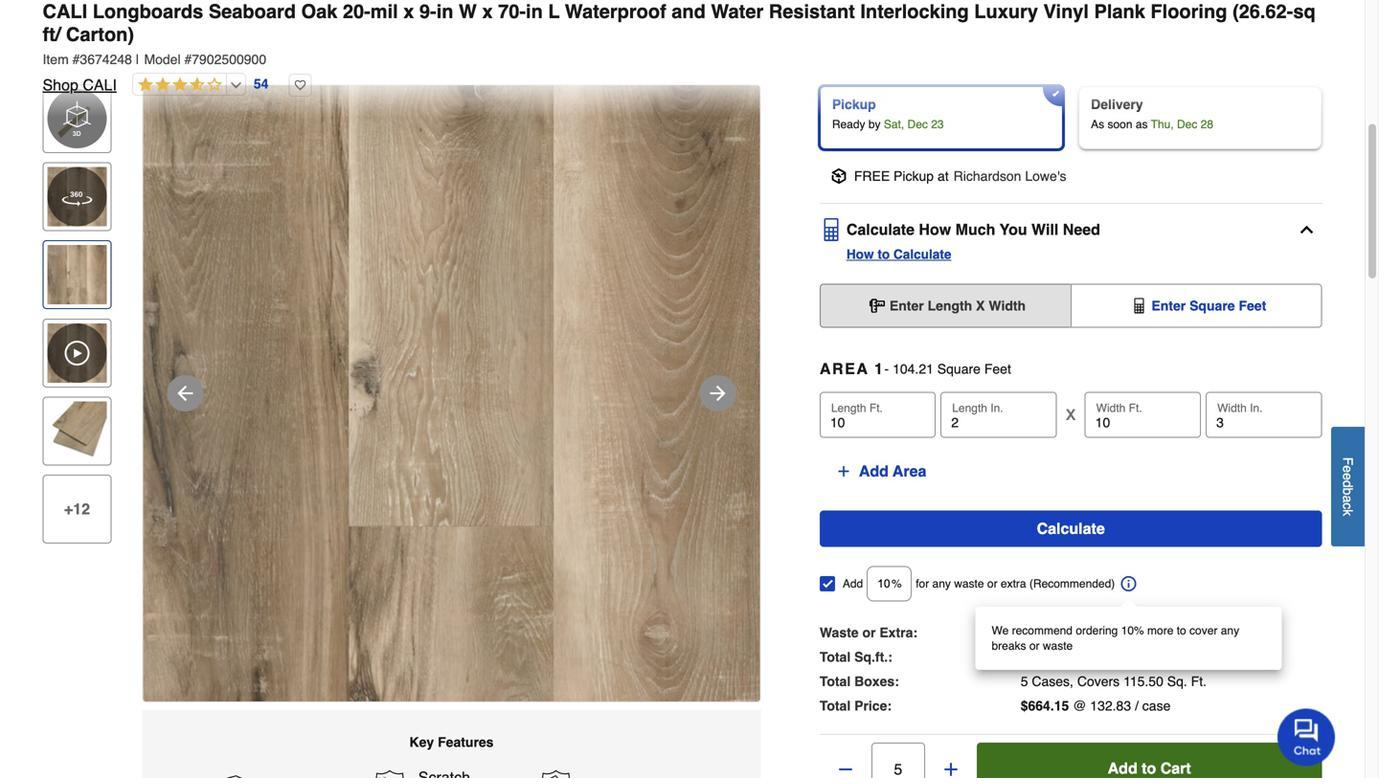 Task type: locate. For each thing, give the bounding box(es) containing it.
23
[[931, 118, 944, 131]]

calculate up (recommended)
[[1037, 520, 1105, 538]]

10.50 sq.ft. / $52.40
[[1021, 625, 1141, 641]]

(recommended)
[[1029, 577, 1115, 591]]

longboards
[[93, 0, 203, 23]]

ordering
[[1076, 624, 1118, 638]]

order left a
[[1189, 2, 1226, 17]]

0 horizontal spatial square
[[937, 361, 981, 377]]

115.50
[[1021, 650, 1061, 665], [1123, 674, 1164, 690]]

as
[[1091, 118, 1104, 131]]

x left "width ft."
[[1066, 406, 1076, 424]]

in. for width in.
[[1250, 402, 1263, 415]]

vinyl
[[1043, 0, 1089, 23]]

0 horizontal spatial feet
[[984, 361, 1011, 377]]

any
[[932, 577, 951, 591], [1221, 624, 1239, 638]]

0 vertical spatial sq.
[[1064, 650, 1085, 665]]

or down the recommend
[[1029, 640, 1040, 653]]

you
[[1000, 221, 1027, 238]]

calculate inside button
[[1037, 520, 1105, 538]]

0 horizontal spatial calculator image
[[820, 218, 843, 241]]

0 horizontal spatial sq.
[[1064, 650, 1085, 665]]

1 vertical spatial $
[[1021, 699, 1028, 714]]

1 horizontal spatial in.
[[1250, 402, 1263, 415]]

3674248
[[80, 52, 132, 67]]

1 # from the left
[[72, 52, 80, 67]]

0 horizontal spatial any
[[932, 577, 951, 591]]

2 vertical spatial calculate
[[1037, 520, 1105, 538]]

115.50 up case
[[1123, 674, 1164, 690]]

0 vertical spatial $
[[978, 9, 986, 25]]

chat invite button image
[[1278, 708, 1336, 767]]

0 horizontal spatial pickup
[[832, 97, 876, 112]]

1 horizontal spatial square
[[1190, 298, 1235, 314]]

1 x from the left
[[403, 0, 414, 23]]

1 horizontal spatial x
[[482, 0, 493, 23]]

3 total from the top
[[820, 699, 851, 714]]

or up sq.ft.:
[[862, 625, 876, 641]]

calculator image
[[820, 218, 843, 241], [1131, 298, 1147, 314]]

0 vertical spatial add
[[859, 462, 889, 480]]

1 vertical spatial x
[[1066, 406, 1076, 424]]

mil
[[370, 0, 398, 23]]

length for length in.
[[952, 402, 987, 415]]

0 vertical spatial waste
[[954, 577, 984, 591]]

115.50 down 10.50
[[1021, 650, 1061, 665]]

$
[[978, 9, 986, 25], [1021, 699, 1028, 714]]

calculator image for enter square feet button
[[1131, 298, 1147, 314]]

0 vertical spatial to
[[878, 247, 890, 262]]

cali down 3674248
[[83, 76, 117, 94]]

w
[[459, 0, 477, 23]]

e up "d"
[[1340, 466, 1356, 473]]

cali  #7902500900 image
[[143, 85, 760, 702]]

length down 'area'
[[831, 402, 866, 415]]

1 horizontal spatial waste
[[1043, 640, 1073, 653]]

any right %
[[932, 577, 951, 591]]

to inside we recommend ordering 10% more to cover any breaks or waste
[[1177, 624, 1186, 638]]

0 horizontal spatial enter
[[890, 298, 924, 314]]

sample
[[912, 9, 955, 25]]

cali
[[43, 0, 87, 23], [83, 76, 117, 94]]

x down much
[[976, 298, 985, 314]]

addition-inputbox number field
[[867, 566, 912, 602]]

item number 3 6 7 4 2 4 8 and model number 7 9 0 2 5 0 0 9 0 0 element
[[43, 50, 1322, 69]]

calculator image inside calculate how much you will need button
[[820, 218, 843, 241]]

a up k
[[1340, 495, 1356, 503]]

any right 'cover' on the bottom of page
[[1221, 624, 1239, 638]]

0 vertical spatial calculator image
[[820, 218, 843, 241]]

square inside area 1 - 104.21 square feet
[[937, 361, 981, 377]]

boxes:
[[854, 674, 899, 690]]

Length In. number field
[[941, 392, 1057, 438]]

$52.40
[[1100, 625, 1141, 641]]

1 vertical spatial a
[[1340, 495, 1356, 503]]

add left cart
[[1108, 760, 1138, 777]]

calculate for calculate
[[1037, 520, 1105, 538]]

in left l
[[526, 0, 543, 23]]

length in.
[[952, 402, 1003, 415]]

0 horizontal spatial waste
[[954, 577, 984, 591]]

0 vertical spatial cali
[[43, 0, 87, 23]]

option group
[[812, 78, 1330, 157]]

2 vertical spatial add
[[1108, 760, 1138, 777]]

width inside enter length x width button
[[989, 298, 1026, 314]]

1 vertical spatial square
[[937, 361, 981, 377]]

sq.ft.
[[1058, 625, 1089, 641]]

calculate up enter length x width button
[[893, 247, 951, 262]]

flooring
[[1151, 0, 1227, 23]]

2 horizontal spatial or
[[1029, 640, 1040, 653]]

cart
[[1160, 760, 1191, 777]]

1 enter from the left
[[890, 298, 924, 314]]

$ right sample
[[978, 9, 986, 25]]

2 # from the left
[[184, 52, 192, 67]]

|
[[136, 52, 139, 67]]

1 vertical spatial calculator image
[[1131, 298, 1147, 314]]

0 vertical spatial feet
[[1239, 298, 1266, 314]]

0 horizontal spatial #
[[72, 52, 80, 67]]

extra:
[[880, 625, 918, 641]]

pickup up ready
[[832, 97, 876, 112]]

1 vertical spatial total
[[820, 674, 851, 690]]

c
[[1340, 503, 1356, 510]]

in left w
[[436, 0, 453, 23]]

how inside button
[[919, 221, 951, 238]]

0 horizontal spatial a
[[901, 9, 908, 25]]

seaboard
[[209, 0, 296, 23]]

add left 'area'
[[859, 462, 889, 480]]

add area
[[859, 462, 926, 480]]

much
[[955, 221, 995, 238]]

2 e from the top
[[1340, 473, 1356, 481]]

recommend
[[1012, 624, 1073, 638]]

pickup left 'at'
[[894, 168, 934, 184]]

info image
[[1121, 576, 1136, 592]]

total up total price:
[[820, 674, 851, 690]]

0 vertical spatial plus image
[[836, 464, 851, 479]]

1 dec from the left
[[907, 118, 928, 131]]

$ down 5
[[1021, 699, 1028, 714]]

0 horizontal spatial x
[[976, 298, 985, 314]]

enter
[[890, 298, 924, 314], [1152, 298, 1186, 314]]

calculator image left 'enter square feet'
[[1131, 298, 1147, 314]]

1 horizontal spatial in
[[526, 0, 543, 23]]

0 horizontal spatial for
[[916, 577, 929, 591]]

waste down the recommend
[[1043, 640, 1073, 653]]

2 vertical spatial to
[[1142, 760, 1156, 777]]

length down area 1 - 104.21 square feet
[[952, 402, 987, 415]]

0 vertical spatial pickup
[[832, 97, 876, 112]]

enter for enter length x width
[[890, 298, 924, 314]]

1 horizontal spatial to
[[1142, 760, 1156, 777]]

waste left extra
[[954, 577, 984, 591]]

0 vertical spatial any
[[932, 577, 951, 591]]

1 vertical spatial 115.50
[[1123, 674, 1164, 690]]

0 horizontal spatial 115.50
[[1021, 650, 1061, 665]]

1 vertical spatial feet
[[984, 361, 1011, 377]]

0 vertical spatial how
[[919, 221, 951, 238]]

e up the b
[[1340, 473, 1356, 481]]

shop
[[43, 76, 78, 94]]

add
[[859, 462, 889, 480], [843, 577, 863, 591], [1108, 760, 1138, 777]]

0 horizontal spatial $
[[978, 9, 986, 25]]

1 horizontal spatial width
[[1096, 402, 1126, 415]]

0 vertical spatial /
[[1093, 625, 1097, 641]]

1 in. from the left
[[991, 402, 1003, 415]]

how up 'dimensions' icon
[[846, 247, 874, 262]]

calculator image inside enter square feet button
[[1131, 298, 1147, 314]]

plus image
[[836, 464, 851, 479], [941, 760, 960, 779]]

area 1 - 104.21 square feet
[[820, 360, 1011, 378]]

0 vertical spatial square
[[1190, 298, 1235, 314]]

square
[[1190, 298, 1235, 314], [937, 361, 981, 377]]

0 horizontal spatial order
[[863, 9, 897, 25]]

to right more
[[1177, 624, 1186, 638]]

pickup
[[832, 97, 876, 112], [894, 168, 934, 184]]

1 horizontal spatial how
[[919, 221, 951, 238]]

waterproof
[[565, 0, 666, 23]]

x left 9-
[[403, 0, 414, 23]]

add for add
[[843, 577, 863, 591]]

order for order a sample
[[1189, 2, 1226, 17]]

0 horizontal spatial in.
[[991, 402, 1003, 415]]

0 horizontal spatial x
[[403, 0, 414, 23]]

0 horizontal spatial how
[[846, 247, 874, 262]]

feet inside area 1 - 104.21 square feet
[[984, 361, 1011, 377]]

need
[[1063, 221, 1100, 238]]

plus image inside add area button
[[836, 464, 851, 479]]

extra
[[1001, 577, 1026, 591]]

dec inside the pickup ready by sat, dec 23
[[907, 118, 928, 131]]

# right item
[[72, 52, 80, 67]]

to up 'dimensions' icon
[[878, 247, 890, 262]]

0 vertical spatial total
[[820, 650, 851, 665]]

total down total boxes:
[[820, 699, 851, 714]]

luxury
[[974, 0, 1038, 23]]

1 vertical spatial to
[[1177, 624, 1186, 638]]

@
[[1073, 699, 1086, 714]]

for right %
[[916, 577, 929, 591]]

(26.62-
[[1233, 0, 1293, 23]]

plus image right stepper number input field with increment and decrement buttons number field
[[941, 760, 960, 779]]

thu,
[[1151, 118, 1174, 131]]

x
[[976, 298, 985, 314], [1066, 406, 1076, 424]]

2 in from the left
[[526, 0, 543, 23]]

0 vertical spatial x
[[976, 298, 985, 314]]

2 in. from the left
[[1250, 402, 1263, 415]]

a
[[901, 9, 908, 25], [1340, 495, 1356, 503]]

0 horizontal spatial in
[[436, 0, 453, 23]]

add to cart
[[1108, 760, 1191, 777]]

sq. down sq.ft.
[[1064, 650, 1085, 665]]

waste inside we recommend ordering 10% more to cover any breaks or waste
[[1043, 640, 1073, 653]]

length up area 1 - 104.21 square feet
[[928, 298, 972, 314]]

total
[[820, 650, 851, 665], [820, 674, 851, 690], [820, 699, 851, 714]]

and
[[672, 0, 706, 23]]

2 enter from the left
[[1152, 298, 1186, 314]]

item
[[43, 52, 69, 67]]

1 horizontal spatial dec
[[1177, 118, 1197, 131]]

minus image
[[836, 760, 855, 779]]

2 total from the top
[[820, 674, 851, 690]]

2 horizontal spatial to
[[1177, 624, 1186, 638]]

1 horizontal spatial enter
[[1152, 298, 1186, 314]]

to left cart
[[1142, 760, 1156, 777]]

x inside button
[[976, 298, 985, 314]]

1 vertical spatial waste
[[1043, 640, 1073, 653]]

0 horizontal spatial dec
[[907, 118, 928, 131]]

scratch resistant yes element
[[363, 768, 529, 779]]

f e e d b a c k button
[[1331, 427, 1365, 547]]

1 horizontal spatial calculator image
[[1131, 298, 1147, 314]]

total for total sq.ft.:
[[820, 650, 851, 665]]

order inside "button"
[[1189, 2, 1226, 17]]

or
[[987, 577, 998, 591], [862, 625, 876, 641], [1029, 640, 1040, 653]]

waste
[[954, 577, 984, 591], [1043, 640, 1073, 653]]

0 vertical spatial 115.50
[[1021, 650, 1061, 665]]

2 x from the left
[[482, 0, 493, 23]]

2 vertical spatial total
[[820, 699, 851, 714]]

1 horizontal spatial pickup
[[894, 168, 934, 184]]

Stepper number input field with increment and decrement buttons number field
[[871, 743, 925, 779]]

7902500900
[[192, 52, 266, 67]]

1 vertical spatial sq.
[[1167, 674, 1187, 690]]

1 horizontal spatial a
[[1340, 495, 1356, 503]]

calculate inside button
[[846, 221, 915, 238]]

order left sample
[[863, 9, 897, 25]]

pickup image
[[831, 168, 846, 184]]

to inside button
[[1142, 760, 1156, 777]]

calculate up the "how to calculate"
[[846, 221, 915, 238]]

1 horizontal spatial /
[[1135, 699, 1139, 714]]

# right model
[[184, 52, 192, 67]]

water
[[711, 0, 764, 23]]

1 horizontal spatial for
[[959, 9, 975, 25]]

dec left 28
[[1177, 118, 1197, 131]]

for left 2.99
[[959, 9, 975, 25]]

enter length x width button
[[820, 284, 1071, 328]]

lowe's
[[1025, 168, 1066, 184]]

70-
[[498, 0, 526, 23]]

1 total from the top
[[820, 650, 851, 665]]

square inside button
[[1190, 298, 1235, 314]]

or left extra
[[987, 577, 998, 591]]

price:
[[854, 699, 892, 714]]

calculator image down pickup image
[[820, 218, 843, 241]]

by
[[869, 118, 881, 131]]

1 vertical spatial plus image
[[941, 760, 960, 779]]

width for width ft.
[[1096, 402, 1126, 415]]

how left much
[[919, 221, 951, 238]]

/ right sq.ft.
[[1093, 625, 1097, 641]]

plus image left add area
[[836, 464, 851, 479]]

0 vertical spatial calculate
[[846, 221, 915, 238]]

/ left case
[[1135, 699, 1139, 714]]

ft/
[[43, 23, 61, 45]]

calculate
[[846, 221, 915, 238], [893, 247, 951, 262], [1037, 520, 1105, 538]]

total down the waste
[[820, 650, 851, 665]]

case
[[1142, 699, 1171, 714]]

sq. up case
[[1167, 674, 1187, 690]]

1 horizontal spatial or
[[987, 577, 998, 591]]

1 horizontal spatial feet
[[1239, 298, 1266, 314]]

arrow left image
[[174, 382, 197, 405]]

1 horizontal spatial $
[[1021, 699, 1028, 714]]

0 horizontal spatial plus image
[[836, 464, 851, 479]]

1 vertical spatial any
[[1221, 624, 1239, 638]]

2 dec from the left
[[1177, 118, 1197, 131]]

add left addition-inputbox number field
[[843, 577, 863, 591]]

x right w
[[482, 0, 493, 23]]

1 vertical spatial for
[[916, 577, 929, 591]]

1 vertical spatial add
[[843, 577, 863, 591]]

cali up ft/
[[43, 0, 87, 23]]

enter square feet
[[1152, 298, 1266, 314]]

2 horizontal spatial width
[[1217, 402, 1247, 415]]

%
[[892, 577, 902, 591]]

0 horizontal spatial width
[[989, 298, 1026, 314]]

664.15
[[1028, 699, 1069, 714]]

a left sample
[[901, 9, 908, 25]]

Width In. number field
[[1206, 392, 1322, 438]]

enter square feet button
[[1071, 284, 1322, 328]]

0 horizontal spatial to
[[878, 247, 890, 262]]

to for calculate
[[878, 247, 890, 262]]

how
[[919, 221, 951, 238], [846, 247, 874, 262]]

1 horizontal spatial order
[[1189, 2, 1226, 17]]

to
[[878, 247, 890, 262], [1177, 624, 1186, 638], [1142, 760, 1156, 777]]

1 horizontal spatial any
[[1221, 624, 1239, 638]]

dec left '23'
[[907, 118, 928, 131]]

a inside button
[[1340, 495, 1356, 503]]

1 horizontal spatial #
[[184, 52, 192, 67]]

1 horizontal spatial plus image
[[941, 760, 960, 779]]

sq.
[[1064, 650, 1085, 665], [1167, 674, 1187, 690]]



Task type: vqa. For each thing, say whether or not it's contained in the screenshot.
the bottommost Fabric
no



Task type: describe. For each thing, give the bounding box(es) containing it.
$ 664.15 @ 132.83 / case
[[1021, 699, 1171, 714]]

area
[[820, 360, 869, 378]]

enter for enter square feet
[[1152, 298, 1186, 314]]

calculator image for calculate how much you will need button
[[820, 218, 843, 241]]

cali  #7902500900 - thumbnail image
[[47, 245, 107, 305]]

area
[[893, 462, 926, 480]]

ready
[[832, 118, 865, 131]]

at
[[938, 168, 949, 184]]

cali inside cali longboards seaboard oak 20-mil x 9-in w x 70-in l waterproof and water resistant interlocking luxury vinyl plank flooring (26.62-sq ft/ carton) item # 3674248 | model # 7902500900
[[43, 0, 87, 23]]

1 vertical spatial pickup
[[894, 168, 934, 184]]

chevron up image
[[1297, 220, 1316, 239]]

for any waste or extra (recommended)
[[916, 577, 1115, 591]]

54
[[254, 76, 269, 92]]

1
[[874, 360, 884, 378]]

width for width in.
[[1217, 402, 1247, 415]]

0 horizontal spatial /
[[1093, 625, 1097, 641]]

-
[[884, 361, 889, 377]]

10%
[[1121, 624, 1144, 638]]

richardson
[[954, 168, 1021, 184]]

delivery
[[1091, 97, 1143, 112]]

calculate for calculate how much you will need
[[846, 221, 915, 238]]

1 horizontal spatial x
[[1066, 406, 1076, 424]]

cali  #7902500900 - thumbnail2 image
[[47, 402, 107, 461]]

features
[[438, 735, 494, 750]]

resistant
[[769, 0, 855, 23]]

arrow right image
[[706, 382, 729, 405]]

cali longboards seaboard oak 20-mil x 9-in w x 70-in l waterproof and water resistant interlocking luxury vinyl plank flooring (26.62-sq ft/ carton) item # 3674248 | model # 7902500900
[[43, 0, 1316, 67]]

3.6 stars image
[[133, 77, 222, 94]]

length for length ft.
[[831, 402, 866, 415]]

waste
[[820, 625, 859, 641]]

or inside we recommend ordering 10% more to cover any breaks or waste
[[1029, 640, 1040, 653]]

oak
[[301, 0, 337, 23]]

soon
[[1108, 118, 1133, 131]]

shop cali
[[43, 76, 117, 94]]

order a sample button
[[1169, 0, 1310, 28]]

sq.ft.:
[[854, 650, 892, 665]]

delivery as soon as thu, dec 28
[[1091, 97, 1213, 131]]

1 in from the left
[[436, 0, 453, 23]]

1 vertical spatial /
[[1135, 699, 1139, 714]]

9-
[[419, 0, 436, 23]]

add for add to cart
[[1108, 760, 1138, 777]]

as
[[1136, 118, 1148, 131]]

covers
[[1077, 674, 1120, 690]]

total sq.ft.:
[[820, 650, 892, 665]]

pickup inside the pickup ready by sat, dec 23
[[832, 97, 876, 112]]

add area button
[[820, 453, 943, 490]]

waste or extra:
[[820, 625, 918, 641]]

5 cases, covers 115.50 sq. ft.
[[1021, 674, 1207, 690]]

dec inside delivery as soon as thu, dec 28
[[1177, 118, 1197, 131]]

total for total boxes:
[[820, 674, 851, 690]]

1 vertical spatial calculate
[[893, 247, 951, 262]]

will
[[1032, 221, 1059, 238]]

order for order a sample for $ 2.99
[[863, 9, 897, 25]]

order a sample for $ 2.99
[[863, 9, 1012, 25]]

f
[[1340, 457, 1356, 466]]

length inside button
[[928, 298, 972, 314]]

Width Ft. number field
[[1085, 392, 1201, 438]]

breaks
[[992, 640, 1026, 653]]

option group containing pickup
[[812, 78, 1330, 157]]

enter length x width
[[890, 298, 1026, 314]]

order a sample
[[1189, 2, 1290, 17]]

1 horizontal spatial 115.50
[[1123, 674, 1164, 690]]

carton)
[[66, 23, 134, 45]]

cases,
[[1032, 674, 1074, 690]]

length ft.
[[831, 402, 883, 415]]

calculate button
[[820, 511, 1322, 547]]

key features
[[409, 735, 494, 750]]

sq
[[1293, 0, 1316, 23]]

how to calculate
[[846, 247, 951, 262]]

2.99
[[986, 9, 1012, 25]]

key
[[409, 735, 434, 750]]

free pickup at richardson lowe's
[[854, 168, 1066, 184]]

total for total price:
[[820, 699, 851, 714]]

model
[[144, 52, 181, 67]]

0 horizontal spatial or
[[862, 625, 876, 641]]

feet inside enter square feet button
[[1239, 298, 1266, 314]]

132.83
[[1090, 699, 1131, 714]]

a
[[1229, 2, 1238, 17]]

more
[[1147, 624, 1174, 638]]

l
[[548, 0, 560, 23]]

sample image
[[832, 0, 855, 7]]

any inside we recommend ordering 10% more to cover any breaks or waste
[[1221, 624, 1239, 638]]

sample
[[1242, 2, 1290, 17]]

calculate how much you will need button
[[820, 217, 1322, 242]]

115.50 sq. ft.
[[1021, 650, 1104, 665]]

interlocking
[[860, 0, 969, 23]]

we recommend ordering 10% more to cover any breaks or waste
[[992, 624, 1239, 653]]

10.50
[[1021, 625, 1054, 641]]

104.21
[[893, 361, 934, 377]]

1 vertical spatial how
[[846, 247, 874, 262]]

28
[[1201, 118, 1213, 131]]

to for cart
[[1142, 760, 1156, 777]]

b
[[1340, 488, 1356, 495]]

width ft.
[[1096, 402, 1142, 415]]

1 e from the top
[[1340, 466, 1356, 473]]

plank
[[1094, 0, 1145, 23]]

dimensions image
[[870, 298, 885, 314]]

total boxes:
[[820, 674, 899, 690]]

calculate how much you will need
[[846, 221, 1100, 238]]

sat,
[[884, 118, 904, 131]]

width in.
[[1217, 402, 1263, 415]]

0 vertical spatial a
[[901, 9, 908, 25]]

f e e d b a c k
[[1340, 457, 1356, 516]]

in. for length in.
[[991, 402, 1003, 415]]

1 horizontal spatial sq.
[[1167, 674, 1187, 690]]

Length Ft. number field
[[820, 392, 936, 438]]

heart outline image
[[289, 74, 312, 97]]

0 vertical spatial for
[[959, 9, 975, 25]]

1 vertical spatial cali
[[83, 76, 117, 94]]

add to cart button
[[977, 743, 1322, 779]]

add for add area
[[859, 462, 889, 480]]

free
[[854, 168, 890, 184]]



